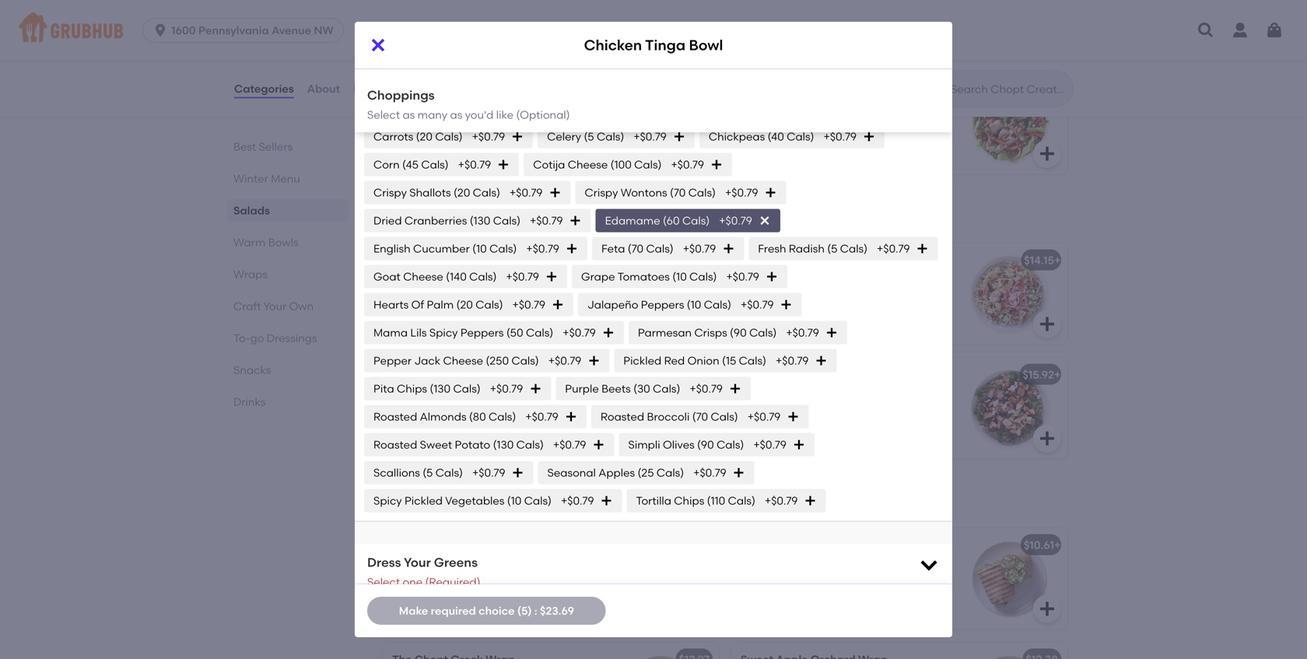 Task type: locate. For each thing, give the bounding box(es) containing it.
0 vertical spatial chips,
[[499, 323, 530, 336]]

your down kale
[[404, 555, 431, 570]]

0 vertical spatial kale
[[527, 339, 548, 352]]

pepper
[[374, 354, 412, 367]]

$14.15 for $14.15
[[1028, 83, 1059, 96]]

artisan croutons (110 cals)
[[596, 46, 736, 59]]

black
[[392, 323, 421, 336]]

caesar for parmesan,
[[418, 542, 458, 555]]

svg image for spicy pickled vegetables (10 cals)
[[600, 495, 613, 507]]

1 horizontal spatial cotija
[[741, 560, 773, 574]]

1 vertical spatial tortilla
[[741, 576, 775, 589]]

aged up & on the left of the page
[[392, 564, 421, 577]]

crispy
[[850, 7, 881, 20]]

1 horizontal spatial grilled
[[741, 105, 776, 118]]

warm down salads
[[233, 236, 266, 249]]

your inside "your choice of base drizzled with mexican goddess and topped with braised chicken tinga, avocado, black beans, tortilla chips, scallions, cotija cheese, marinated kale"
[[392, 276, 415, 289]]

jalapeño peppers (10 cals)
[[588, 298, 732, 311]]

corn, inside panko fried chicken, pepper jack cheese, corn, grape tomatoes, pickled red onions, carrots, romaine
[[436, 7, 462, 20]]

wrap
[[831, 538, 860, 552], [460, 542, 490, 555]]

2 vertical spatial (130
[[493, 438, 514, 451]]

edamame (60 cals)
[[605, 214, 710, 227]]

pickled red onion (15 cals)
[[624, 354, 767, 367]]

0 horizontal spatial chips,
[[499, 323, 530, 336]]

1 vertical spatial pickled
[[405, 494, 443, 507]]

jack inside panko fried chicken, pepper jack cheese, corn, grape tomatoes, pickled red onions, carrots, romaine
[[542, 0, 564, 4]]

1 crispy from the left
[[374, 186, 407, 199]]

+$0.79 for jalapeño peppers (10 cals)
[[741, 298, 774, 311]]

pickled up (30
[[624, 354, 662, 367]]

select
[[367, 108, 400, 121], [367, 576, 400, 589]]

artisan
[[596, 46, 634, 59]]

cotija down mexican caesar wrap
[[741, 560, 773, 574]]

+$0.79 for corn (45 cals)
[[458, 158, 491, 171]]

grape down bacon,
[[436, 137, 467, 150]]

wrap up greens
[[460, 542, 490, 555]]

feta
[[602, 242, 625, 255]]

0 vertical spatial parmesan
[[405, 46, 459, 59]]

cotija inside cotija cheese, jalapeño peppers, tortilla chips, romaine
[[741, 560, 773, 574]]

(10 up parmesan crisps (90 cals)
[[687, 298, 702, 311]]

cheese, down beans,
[[425, 339, 465, 352]]

kale down the 'scallions,'
[[527, 339, 548, 352]]

1 horizontal spatial kale
[[527, 339, 548, 352]]

sweet apple orchard wrap image
[[951, 642, 1068, 659]]

chicken, for natural
[[430, 105, 473, 118]]

warm bowls down salads
[[233, 236, 298, 249]]

bowls down salads
[[268, 236, 298, 249]]

corn, up shallots,
[[884, 0, 911, 4]]

+ for chinese chicken bowl
[[706, 368, 712, 381]]

red inside panko fried chicken, pepper jack cheese, corn, grape tomatoes, pickled red onions, carrots, romaine
[[433, 22, 451, 36]]

0 horizontal spatial best
[[233, 140, 256, 153]]

seller
[[424, 522, 449, 534]]

wrap up the jalapeño
[[831, 538, 860, 552]]

your left own
[[264, 300, 287, 313]]

1 select from the top
[[367, 108, 400, 121]]

1 as from the left
[[403, 108, 415, 121]]

0 horizontal spatial caesar
[[418, 542, 458, 555]]

best for best sellers
[[233, 140, 256, 153]]

aged for aged parmesan (120 cals)
[[374, 46, 402, 59]]

seasonal apples (25 cals)
[[548, 466, 684, 479]]

grilled inside grilled chicken, avocado, all-natural smoked bacon, cage-free egg, blue cheese, grape tomatoes, romaine
[[392, 105, 427, 118]]

1 vertical spatial best
[[402, 522, 422, 534]]

avocado, inside "your choice of base drizzled with mexican goddess and topped with braised chicken tinga, avocado, black beans, tortilla chips, scallions, cotija cheese, marinated kale"
[[511, 307, 561, 320]]

1 horizontal spatial best
[[402, 522, 422, 534]]

wontons
[[621, 186, 668, 199]]

cheese, inside grilled chicken, avocado, all-natural smoked bacon, cage-free egg, blue cheese, grape tomatoes, romaine
[[392, 137, 433, 150]]

0 horizontal spatial kale
[[392, 579, 414, 593]]

grape
[[794, 0, 825, 4], [465, 7, 497, 20], [436, 137, 467, 150]]

bowl for 'blissful harvest bowl' image
[[825, 368, 851, 381]]

romaine inside cotija cheese, jalapeño peppers, tortilla chips, romaine
[[811, 576, 855, 589]]

1 horizontal spatial $15.92
[[1023, 368, 1055, 381]]

santa fe salad image
[[951, 0, 1068, 59]]

roasted up scallions
[[374, 438, 417, 451]]

0 vertical spatial peppers
[[641, 298, 684, 311]]

bowl down (250
[[485, 368, 510, 381]]

your for craft
[[264, 300, 287, 313]]

0 vertical spatial pickled
[[392, 22, 431, 36]]

classic cobb salad image
[[602, 73, 719, 174]]

select down dress
[[367, 576, 400, 589]]

1 vertical spatial $15.92
[[1023, 368, 1055, 381]]

1 vertical spatial choice
[[479, 604, 515, 617]]

(130 down chinese chicken bowl
[[430, 382, 451, 395]]

1 vertical spatial jack
[[782, 7, 804, 20]]

peppers down the grape tomatoes (10 cals)
[[641, 298, 684, 311]]

grape up the (120
[[465, 7, 497, 20]]

free
[[408, 102, 428, 115], [508, 121, 529, 134]]

kale
[[392, 542, 416, 555]]

1 vertical spatial free
[[508, 121, 529, 134]]

bowl for mediterranean tahini bowl image
[[858, 254, 883, 267]]

with up the 'scallions,'
[[554, 291, 576, 305]]

cheese, inside panko fried chicken, pepper jack cheese, corn, grape tomatoes, pickled red onions, carrots, romaine
[[392, 7, 433, 20]]

(20 right shallots
[[454, 186, 470, 199]]

(130 for chips
[[430, 382, 451, 395]]

+$0.79 for tortilla chips (110 cals)
[[765, 494, 798, 507]]

Search Chopt Creative Salad Co. search field
[[950, 82, 1069, 97]]

select inside dress your greens select one (required)
[[367, 576, 400, 589]]

make required choice (5) : $23.69
[[399, 604, 574, 617]]

0 horizontal spatial chips
[[397, 382, 427, 395]]

mediterranean
[[741, 254, 821, 267]]

caesar down seller
[[418, 542, 458, 555]]

wraps up craft at the left of page
[[233, 268, 268, 281]]

grape
[[581, 270, 615, 283]]

olives
[[663, 438, 695, 451]]

topped
[[512, 291, 551, 305]]

caesar for cheese,
[[789, 538, 828, 552]]

(20 down of at the left
[[457, 298, 473, 311]]

classic
[[392, 83, 431, 96]]

+$0.79 for goat cheese (140 cals)
[[506, 270, 539, 283]]

about button
[[306, 61, 341, 117]]

scallions
[[374, 466, 420, 479]]

1 horizontal spatial jack
[[782, 7, 804, 20]]

svg image for pickled red onion (15 cals)
[[815, 355, 828, 367]]

(5 right radish
[[828, 242, 838, 255]]

cotija down celery
[[533, 158, 565, 171]]

(90 for olives
[[697, 438, 714, 451]]

harvest
[[781, 368, 822, 381]]

artisan
[[483, 564, 520, 577]]

0 horizontal spatial red
[[433, 22, 451, 36]]

1 vertical spatial warm bowls
[[233, 236, 298, 249]]

+$0.79 for cage-free egg (110 cals)
[[512, 102, 545, 115]]

corn, down "fried"
[[436, 7, 462, 20]]

chips,
[[499, 323, 530, 336], [778, 576, 809, 589]]

(130 right cranberries
[[470, 214, 491, 227]]

bowl right croutons
[[689, 37, 723, 54]]

tinga right "artisan"
[[645, 37, 686, 54]]

free down all-
[[508, 121, 529, 134]]

parmesan down jalapeño peppers (10 cals)
[[638, 326, 692, 339]]

your inside dress your greens select one (required)
[[404, 555, 431, 570]]

bowl right harvest
[[825, 368, 851, 381]]

tinga up (140
[[439, 254, 469, 267]]

(5 right the blue
[[584, 130, 594, 143]]

(90
[[730, 326, 747, 339], [697, 438, 714, 451]]

1 horizontal spatial crispy
[[585, 186, 618, 199]]

0 vertical spatial $15.92 +
[[674, 254, 712, 267]]

2 select from the top
[[367, 576, 400, 589]]

(70
[[670, 186, 686, 199], [628, 242, 644, 255], [693, 410, 708, 423]]

(70 right feta
[[628, 242, 644, 255]]

aged up reviews
[[374, 46, 402, 59]]

tomatoes
[[618, 270, 670, 283]]

1 vertical spatial (70
[[628, 242, 644, 255]]

1 vertical spatial spicy
[[374, 494, 402, 507]]

chicken, inside grilled chicken, avocado, all-natural smoked bacon, cage-free egg, blue cheese, grape tomatoes, romaine
[[430, 105, 473, 118]]

kale inside "your choice of base drizzled with mexican goddess and topped with braised chicken tinga, avocado, black beans, tortilla chips, scallions, cotija cheese, marinated kale"
[[527, 339, 548, 352]]

chinese chicken bowl
[[392, 368, 510, 381]]

1 horizontal spatial chips
[[674, 494, 705, 507]]

0 horizontal spatial free
[[408, 102, 428, 115]]

(90 right 'crisps'
[[730, 326, 747, 339]]

avocado, inside grilled chicken, avocado, all-natural smoked bacon, cage-free egg, blue cheese, grape tomatoes, romaine
[[476, 105, 526, 118]]

carrots, up spinach,
[[825, 105, 865, 118]]

$10.61 +
[[676, 538, 712, 552], [1024, 538, 1061, 552]]

+$0.79 for scallions (5 cals)
[[472, 466, 506, 479]]

0 vertical spatial grape
[[794, 0, 825, 4]]

1 horizontal spatial $10.61
[[1024, 538, 1055, 552]]

(70 for broccoli
[[693, 410, 708, 423]]

tomatoes, inside panko fried chicken, pepper jack cheese, corn, grape tomatoes, pickled red onions, carrots, romaine
[[499, 7, 553, 20]]

radish
[[789, 242, 825, 255]]

$14.15 for $14.15 +
[[1024, 254, 1055, 267]]

natural
[[545, 105, 584, 118]]

svg image for pepper jack cheese (250 cals)
[[588, 355, 600, 367]]

cheese down celery (5 cals)
[[568, 158, 608, 171]]

romaine inside panko fried chicken, pepper jack cheese, corn, grape tomatoes, pickled red onions, carrots, romaine
[[537, 22, 581, 36]]

2 vertical spatial (110
[[707, 494, 726, 507]]

(10 up jalapeño peppers (10 cals)
[[673, 270, 687, 283]]

cranberries
[[405, 214, 467, 227]]

aged parmesan, artisan croutons, kale & romaine
[[392, 564, 572, 593]]

1 vertical spatial red
[[830, 121, 848, 134]]

0 horizontal spatial (5
[[423, 466, 433, 479]]

roasted down purple beets (30 cals) at bottom
[[601, 410, 645, 423]]

roasted for roasted broccoli (70 cals)
[[601, 410, 645, 423]]

almonds
[[420, 410, 467, 423]]

shallots
[[410, 186, 451, 199]]

0 horizontal spatial warm bowls
[[233, 236, 298, 249]]

0 vertical spatial corn,
[[884, 0, 911, 4]]

(20 down many
[[416, 130, 433, 143]]

goat
[[374, 270, 401, 283]]

(90 right olives
[[697, 438, 714, 451]]

red up aged parmesan (120 cals)
[[433, 22, 451, 36]]

svg image for seasonal apples (25 cals)
[[733, 467, 745, 479]]

crispy shallots (20 cals)
[[374, 186, 500, 199]]

cheese, inside avocado, grape tomatoes, corn, pepper jack cheese, crispy shallots, romaine
[[807, 7, 848, 20]]

+$0.79 for cotija cheese (100 cals)
[[671, 158, 704, 171]]

svg image for fresh radish (5 cals)
[[917, 243, 929, 255]]

romaine inside grilled chicken, avocado, all-natural smoked bacon, cage-free egg, blue cheese, grape tomatoes, romaine
[[527, 137, 571, 150]]

+$0.79 for spicy pickled vegetables (10 cals)
[[561, 494, 594, 507]]

+$0.79 for seasonal apples (25 cals)
[[694, 466, 727, 479]]

celery (5 cals)
[[547, 130, 624, 143]]

1 $10.61 + from the left
[[676, 538, 712, 552]]

pickled up spinach,
[[789, 121, 828, 134]]

cheese, down "smoked" at the top left of the page
[[392, 137, 433, 150]]

(110 right tortilla
[[707, 494, 726, 507]]

chicken,
[[454, 0, 498, 4], [430, 105, 473, 118], [778, 105, 822, 118]]

0 vertical spatial (90
[[730, 326, 747, 339]]

bowl for chinese chicken bowl image
[[485, 368, 510, 381]]

1 horizontal spatial spicy
[[430, 326, 458, 339]]

best up kale
[[402, 522, 422, 534]]

bowl right tahini
[[858, 254, 883, 267]]

0 horizontal spatial carrots,
[[494, 22, 534, 36]]

svg image for grape tomatoes (10 cals)
[[766, 271, 778, 283]]

+$0.79 for crispy shallots (20 cals)
[[510, 186, 543, 199]]

beets
[[602, 382, 631, 395]]

pickled down panko
[[392, 22, 431, 36]]

+$0.79 for roasted sweet potato (130 cals)
[[553, 438, 586, 451]]

$15.92 +
[[674, 254, 712, 267], [1023, 368, 1061, 381]]

0 vertical spatial best
[[233, 140, 256, 153]]

(130 right potato at the bottom left
[[493, 438, 514, 451]]

romaine inside avocado, grape tomatoes, corn, pepper jack cheese, crispy shallots, romaine
[[741, 22, 785, 36]]

1 horizontal spatial $10.61 +
[[1024, 538, 1061, 552]]

chicken, up (40
[[778, 105, 822, 118]]

roasted for roasted almonds (80 cals)
[[374, 410, 417, 423]]

1 horizontal spatial warm
[[380, 207, 429, 226]]

+$0.79 for pita chips (130 cals)
[[490, 382, 523, 395]]

categories button
[[233, 61, 295, 117]]

crispy up the dried at the top left of page
[[374, 186, 407, 199]]

onions, inside "grilled chicken, carrots, roasted broccoli, pickled red onions, roasted almonds, spinach, romaine"
[[851, 121, 888, 134]]

onions, inside panko fried chicken, pepper jack cheese, corn, grape tomatoes, pickled red onions, carrots, romaine
[[454, 22, 491, 36]]

aged for aged parmesan, artisan croutons, kale & romaine
[[392, 564, 421, 577]]

mexican inside "your choice of base drizzled with mexican goddess and topped with braised chicken tinga, avocado, black beans, tortilla chips, scallions, cotija cheese, marinated kale"
[[392, 291, 437, 305]]

+$0.79 for roasted broccoli (70 cals)
[[748, 410, 781, 423]]

croutons,
[[523, 564, 572, 577]]

blissful harvest bowl
[[741, 368, 851, 381]]

pickled
[[392, 22, 431, 36], [789, 121, 828, 134]]

1 vertical spatial pickled
[[789, 121, 828, 134]]

1 vertical spatial pepper
[[741, 7, 780, 20]]

palm
[[427, 298, 454, 311]]

+$0.79 for mama lils spicy peppers (50 cals)
[[563, 326, 596, 339]]

avocado, up cage-
[[476, 105, 526, 118]]

0 horizontal spatial warm
[[233, 236, 266, 249]]

grilled for grilled chicken, carrots, roasted broccoli, pickled red onions, roasted almonds, spinach, romaine
[[741, 105, 776, 118]]

0 vertical spatial avocado,
[[476, 105, 526, 118]]

mexican up cotija cheese, jalapeño peppers, tortilla chips, romaine
[[741, 538, 786, 552]]

pickled inside "grilled chicken, carrots, roasted broccoli, pickled red onions, roasted almonds, spinach, romaine"
[[789, 121, 828, 134]]

(10 right vegetables
[[507, 494, 522, 507]]

avocado, down topped
[[511, 307, 561, 320]]

0 horizontal spatial pickled
[[392, 22, 431, 36]]

chips, down mexican caesar wrap
[[778, 576, 809, 589]]

winter menu
[[233, 172, 300, 185]]

pepper inside panko fried chicken, pepper jack cheese, corn, grape tomatoes, pickled red onions, carrots, romaine
[[501, 0, 539, 4]]

reviews button
[[353, 61, 398, 117]]

cheese, down mexican caesar wrap
[[776, 560, 816, 574]]

chicken, inside panko fried chicken, pepper jack cheese, corn, grape tomatoes, pickled red onions, carrots, romaine
[[454, 0, 498, 4]]

0 vertical spatial (70
[[670, 186, 686, 199]]

parmesan
[[405, 46, 459, 59], [638, 326, 692, 339]]

grape tomatoes (10 cals)
[[581, 270, 717, 283]]

2 crispy from the left
[[585, 186, 618, 199]]

svg image for feta (70 cals)
[[722, 243, 735, 255]]

1 vertical spatial your
[[264, 300, 287, 313]]

chips for tortilla
[[674, 494, 705, 507]]

+$0.79 for pepper jack cheese (250 cals)
[[548, 354, 582, 367]]

0 vertical spatial $14.15
[[1028, 83, 1059, 96]]

(90 for crisps
[[730, 326, 747, 339]]

1 horizontal spatial warm bowls
[[380, 207, 481, 226]]

kale left & on the left of the page
[[392, 579, 414, 593]]

2 grilled from the left
[[741, 105, 776, 118]]

crispy for crispy wontons (70 cals)
[[585, 186, 618, 199]]

0 horizontal spatial grilled
[[392, 105, 427, 118]]

onion
[[688, 354, 720, 367]]

(110 right croutons
[[688, 46, 706, 59]]

1 vertical spatial grape
[[465, 7, 497, 20]]

corn
[[374, 158, 400, 171]]

parmesan up classic cobb salad
[[405, 46, 459, 59]]

romaine inside the aged parmesan, artisan croutons, kale & romaine
[[428, 579, 472, 593]]

choice
[[418, 276, 454, 289], [479, 604, 515, 617]]

mexican up the braised
[[392, 291, 437, 305]]

chicken, inside "grilled chicken, carrots, roasted broccoli, pickled red onions, roasted almonds, spinach, romaine"
[[778, 105, 822, 118]]

svg image for tortilla chips (110 cals)
[[804, 495, 817, 507]]

spicy down scallions
[[374, 494, 402, 507]]

0 horizontal spatial onions,
[[454, 22, 491, 36]]

2 vertical spatial tomatoes,
[[470, 137, 524, 150]]

1 horizontal spatial parmesan
[[638, 326, 692, 339]]

romaine inside "grilled chicken, carrots, roasted broccoli, pickled red onions, roasted almonds, spinach, romaine"
[[840, 137, 884, 150]]

0 horizontal spatial wrap
[[460, 542, 490, 555]]

0 vertical spatial cotija
[[533, 158, 565, 171]]

0 vertical spatial your
[[392, 276, 415, 289]]

(5 down sweet
[[423, 466, 433, 479]]

beans,
[[424, 323, 460, 336]]

as down choppings
[[403, 108, 415, 121]]

$15.92 for blissful harvest bowl
[[1023, 368, 1055, 381]]

corn,
[[884, 0, 911, 4], [436, 7, 462, 20]]

reviews
[[353, 82, 397, 95]]

aged inside the aged parmesan, artisan croutons, kale & romaine
[[392, 564, 421, 577]]

pickled up best seller
[[405, 494, 443, 507]]

crispy down cotija cheese (100 cals)
[[585, 186, 618, 199]]

1 vertical spatial select
[[367, 576, 400, 589]]

choice up hearts of palm (20 cals)
[[418, 276, 454, 289]]

grape inside grilled chicken, avocado, all-natural smoked bacon, cage-free egg, blue cheese, grape tomatoes, romaine
[[436, 137, 467, 150]]

best left sellers
[[233, 140, 256, 153]]

tortilla inside "your choice of base drizzled with mexican goddess and topped with braised chicken tinga, avocado, black beans, tortilla chips, scallions, cotija cheese, marinated kale"
[[462, 323, 496, 336]]

0 horizontal spatial spicy
[[374, 494, 402, 507]]

(10 for peppers
[[687, 298, 702, 311]]

0 horizontal spatial $15.92 +
[[674, 254, 712, 267]]

grape right avocado,
[[794, 0, 825, 4]]

cotija for cotija cheese, jalapeño peppers, tortilla chips, romaine
[[741, 560, 773, 574]]

0 horizontal spatial choice
[[418, 276, 454, 289]]

grilled up broccoli,
[[741, 105, 776, 118]]

+ for chicken tinga bowl
[[706, 254, 712, 267]]

crispy chicken ranch salad image
[[602, 0, 719, 59]]

1 horizontal spatial (5
[[584, 130, 594, 143]]

1 horizontal spatial corn,
[[884, 0, 911, 4]]

cobb
[[434, 83, 464, 96]]

grilled inside "grilled chicken, carrots, roasted broccoli, pickled red onions, roasted almonds, spinach, romaine"
[[741, 105, 776, 118]]

1 horizontal spatial pickled
[[624, 354, 662, 367]]

carrots, up salad
[[494, 22, 534, 36]]

svg image
[[1197, 21, 1216, 40], [153, 23, 168, 38], [369, 36, 388, 54], [551, 102, 564, 115], [511, 130, 524, 143], [673, 130, 686, 143], [711, 159, 723, 171], [549, 187, 562, 199], [765, 187, 777, 199], [569, 215, 582, 227], [552, 299, 564, 311], [780, 299, 793, 311], [1038, 315, 1057, 333], [529, 383, 542, 395], [787, 411, 800, 423], [690, 429, 708, 448], [1038, 429, 1057, 448], [593, 439, 605, 451], [512, 467, 524, 479]]

svg image inside "1600 pennsylvania avenue nw" button
[[153, 23, 168, 38]]

+$0.79 for parmesan crisps (90 cals)
[[786, 326, 819, 339]]

mama
[[374, 326, 408, 339]]

0 horizontal spatial corn,
[[436, 7, 462, 20]]

tortilla
[[636, 494, 672, 507]]

1 vertical spatial (20
[[454, 186, 470, 199]]

$14.15 +
[[1024, 254, 1061, 267]]

cheese, inside "your choice of base drizzled with mexican goddess and topped with braised chicken tinga, avocado, black beans, tortilla chips, scallions, cotija cheese, marinated kale"
[[425, 339, 465, 352]]

roasted almonds (80 cals)
[[374, 410, 516, 423]]

spicy down chicken
[[430, 326, 458, 339]]

0 horizontal spatial chicken
[[392, 254, 436, 267]]

choice left (5)
[[479, 604, 515, 617]]

purple beets (30 cals)
[[565, 382, 681, 395]]

peppers down tinga,
[[461, 326, 504, 339]]

craft
[[233, 300, 261, 313]]

1 vertical spatial chicken tinga bowl
[[392, 254, 498, 267]]

+$0.79 for edamame (60 cals)
[[719, 214, 752, 227]]

1 horizontal spatial onions,
[[851, 121, 888, 134]]

your for dress
[[404, 555, 431, 570]]

1 horizontal spatial peppers
[[641, 298, 684, 311]]

svg image for simpli olives (90 cals)
[[793, 439, 805, 451]]

1 vertical spatial $15.92 +
[[1023, 368, 1061, 381]]

(10 for cucumber
[[473, 242, 487, 255]]

0 vertical spatial choice
[[418, 276, 454, 289]]

+ for mexican caesar wrap
[[1055, 538, 1061, 552]]

choice inside "your choice of base drizzled with mexican goddess and topped with braised chicken tinga, avocado, black beans, tortilla chips, scallions, cotija cheese, marinated kale"
[[418, 276, 454, 289]]

red
[[664, 354, 685, 367]]

fresh radish (5 cals)
[[758, 242, 868, 255]]

svg image for chickpeas (40 cals)
[[863, 130, 876, 143]]

select up carrots
[[367, 108, 400, 121]]

corn (45 cals)
[[374, 158, 449, 171]]

crisps
[[695, 326, 727, 339]]

with up topped
[[541, 276, 563, 289]]

svg image for english cucumber (10 cals)
[[566, 243, 578, 255]]

0 horizontal spatial chicken tinga bowl
[[392, 254, 498, 267]]

&
[[417, 579, 425, 593]]

+$0.79 for hearts of palm (20 cals)
[[513, 298, 546, 311]]

$15.92
[[674, 254, 706, 267], [1023, 368, 1055, 381]]

0 vertical spatial (20
[[416, 130, 433, 143]]

0 vertical spatial onions,
[[454, 22, 491, 36]]

peppers
[[641, 298, 684, 311], [461, 326, 504, 339]]

best for best seller
[[402, 522, 422, 534]]

best
[[233, 140, 256, 153], [402, 522, 422, 534]]

required
[[431, 604, 476, 617]]

your up hearts
[[392, 276, 415, 289]]

0 horizontal spatial $10.61
[[676, 538, 706, 552]]

chicken
[[584, 37, 642, 54], [392, 254, 436, 267], [438, 368, 482, 381]]

cheese up of
[[403, 270, 443, 283]]

wraps down scallions
[[380, 491, 433, 511]]

1 horizontal spatial $15.92 +
[[1023, 368, 1061, 381]]

1 horizontal spatial chicken tinga bowl
[[584, 37, 723, 54]]

(optional)
[[516, 108, 570, 121]]

1 vertical spatial kale
[[392, 579, 414, 593]]

1 grilled from the left
[[392, 105, 427, 118]]

warm bowls down shallots
[[380, 207, 481, 226]]

bowl
[[689, 37, 723, 54], [472, 254, 498, 267], [858, 254, 883, 267], [485, 368, 510, 381], [825, 368, 851, 381]]

(10
[[473, 242, 487, 255], [673, 270, 687, 283], [687, 298, 702, 311], [507, 494, 522, 507]]

chips right tortilla
[[674, 494, 705, 507]]

roasted down pita
[[374, 410, 417, 423]]

grilled up "smoked" at the top left of the page
[[392, 105, 427, 118]]

parmesan crisps (90 cals)
[[638, 326, 777, 339]]

chicken, right "fried"
[[454, 0, 498, 4]]

free up "smoked" at the top left of the page
[[408, 102, 428, 115]]

sesame ginger chicken salad image
[[951, 73, 1068, 174]]

red up spinach,
[[830, 121, 848, 134]]

marinated
[[468, 339, 524, 352]]

1 vertical spatial warm
[[233, 236, 266, 249]]

cotija
[[533, 158, 565, 171], [741, 560, 773, 574]]

red inside "grilled chicken, carrots, roasted broccoli, pickled red onions, roasted almonds, spinach, romaine"
[[830, 121, 848, 134]]

bowls down crispy shallots (20 cals)
[[433, 207, 481, 226]]

svg image
[[1266, 21, 1284, 40], [690, 30, 708, 49], [863, 130, 876, 143], [690, 144, 708, 163], [1038, 144, 1057, 163], [498, 159, 510, 171], [759, 215, 771, 227], [566, 243, 578, 255], [722, 243, 735, 255], [917, 243, 929, 255], [546, 271, 558, 283], [766, 271, 778, 283], [690, 315, 708, 333], [602, 327, 615, 339], [826, 327, 838, 339], [588, 355, 600, 367], [815, 355, 828, 367], [729, 383, 742, 395], [565, 411, 577, 423], [793, 439, 805, 451], [733, 467, 745, 479], [600, 495, 613, 507], [804, 495, 817, 507], [918, 554, 940, 576], [1038, 600, 1057, 618]]

roasted for roasted sweet potato (130 cals)
[[374, 438, 417, 451]]

cage-
[[476, 121, 508, 134]]

cheese, left crispy
[[807, 7, 848, 20]]

cheese for goat
[[403, 270, 443, 283]]

(10 up the base
[[473, 242, 487, 255]]

bowl up the base
[[472, 254, 498, 267]]

chips down chinese
[[397, 382, 427, 395]]

0 vertical spatial $15.92
[[674, 254, 706, 267]]

caesar up cotija cheese, jalapeño peppers, tortilla chips, romaine
[[789, 538, 828, 552]]

chinese chicken bowl image
[[602, 357, 719, 459]]

(70 up simpli olives (90 cals)
[[693, 410, 708, 423]]

chicken, up bacon,
[[430, 105, 473, 118]]

(110 up bacon,
[[454, 102, 472, 115]]

blissful harvest bowl image
[[951, 357, 1068, 459]]

0 vertical spatial chips
[[397, 382, 427, 395]]



Task type: vqa. For each thing, say whether or not it's contained in the screenshot.
or
no



Task type: describe. For each thing, give the bounding box(es) containing it.
1 vertical spatial roasted
[[891, 121, 931, 134]]

vegetables
[[445, 494, 505, 507]]

lils
[[410, 326, 427, 339]]

kale caesar wrap image
[[602, 528, 719, 629]]

1600 pennsylvania avenue nw
[[171, 24, 334, 37]]

(required)
[[425, 576, 481, 589]]

drinks
[[233, 395, 266, 409]]

svg image inside main navigation navigation
[[1266, 21, 1284, 40]]

english
[[374, 242, 411, 255]]

carrots, inside panko fried chicken, pepper jack cheese, corn, grape tomatoes, pickled red onions, carrots, romaine
[[494, 22, 534, 36]]

cotija for cotija cheese (100 cals)
[[533, 158, 565, 171]]

0 horizontal spatial pickled
[[405, 494, 443, 507]]

sellers
[[259, 140, 293, 153]]

you'd
[[465, 108, 494, 121]]

+$0.79 for grape tomatoes (10 cals)
[[727, 270, 760, 283]]

(5 for scallions (5 cals)
[[423, 466, 433, 479]]

0 vertical spatial chicken tinga bowl
[[584, 37, 723, 54]]

simpli olives (90 cals)
[[628, 438, 744, 451]]

0 horizontal spatial (70
[[628, 242, 644, 255]]

bowl for chicken tinga bowl image
[[472, 254, 498, 267]]

pita chips (130 cals)
[[374, 382, 481, 395]]

:
[[535, 604, 538, 617]]

jack inside avocado, grape tomatoes, corn, pepper jack cheese, crispy shallots, romaine
[[782, 7, 804, 20]]

0 vertical spatial warm
[[380, 207, 429, 226]]

braised
[[392, 307, 432, 320]]

all-
[[528, 105, 545, 118]]

bacon,
[[436, 121, 474, 134]]

svg image for edamame (60 cals)
[[759, 215, 771, 227]]

cotija
[[392, 339, 422, 352]]

+$0.79 for purple beets (30 cals)
[[690, 382, 723, 395]]

carrots, inside "grilled chicken, carrots, roasted broccoli, pickled red onions, roasted almonds, spinach, romaine"
[[825, 105, 865, 118]]

1 vertical spatial chicken
[[392, 254, 436, 267]]

grilled for grilled chicken, avocado, all-natural smoked bacon, cage-free egg, blue cheese, grape tomatoes, romaine
[[392, 105, 427, 118]]

classic cobb salad
[[392, 83, 498, 96]]

0 vertical spatial warm bowls
[[380, 207, 481, 226]]

grilled chicken, avocado, all-natural smoked bacon, cage-free egg, blue cheese, grape tomatoes, romaine
[[392, 105, 584, 150]]

1 vertical spatial wraps
[[380, 491, 433, 511]]

(140
[[446, 270, 467, 283]]

goat cheese (140 cals)
[[374, 270, 497, 283]]

(80
[[469, 410, 486, 423]]

mexican caesar wrap image
[[951, 528, 1068, 629]]

+$0.79 for english cucumber (10 cals)
[[526, 242, 560, 255]]

cheese for cotija
[[568, 158, 608, 171]]

carrots
[[374, 130, 413, 143]]

chickpeas (40 cals)
[[709, 130, 814, 143]]

2 as from the left
[[450, 108, 463, 121]]

corn, inside avocado, grape tomatoes, corn, pepper jack cheese, crispy shallots, romaine
[[884, 0, 911, 4]]

chicken, for broccoli,
[[778, 105, 822, 118]]

+$0.79 for chickpeas (40 cals)
[[824, 130, 857, 143]]

+$0.79 for roasted almonds (80 cals)
[[526, 410, 559, 423]]

2 $10.61 + from the left
[[1024, 538, 1061, 552]]

wrap for mexican caesar wrap
[[831, 538, 860, 552]]

fresh
[[758, 242, 787, 255]]

celery
[[547, 130, 582, 143]]

choppings select as many as you'd like (optional)
[[367, 88, 570, 121]]

seasonal
[[548, 466, 596, 479]]

grape inside avocado, grape tomatoes, corn, pepper jack cheese, crispy shallots, romaine
[[794, 0, 825, 4]]

(110 for artisan croutons (110 cals)
[[688, 46, 706, 59]]

0 vertical spatial free
[[408, 102, 428, 115]]

+ for blissful harvest bowl
[[1055, 368, 1061, 381]]

(110 for tortilla chips (110 cals)
[[707, 494, 726, 507]]

almonds,
[[741, 137, 790, 150]]

+$0.79 for feta (70 cals)
[[683, 242, 716, 255]]

wrap for kale caesar wrap
[[460, 542, 490, 555]]

(50
[[507, 326, 524, 339]]

blissful
[[741, 368, 778, 381]]

like
[[496, 108, 514, 121]]

+$0.79 for simpli olives (90 cals)
[[754, 438, 787, 451]]

mexican caesar wrap
[[741, 538, 860, 552]]

chicken tinga bowl image
[[602, 243, 719, 344]]

1 vertical spatial (5
[[828, 242, 838, 255]]

0 vertical spatial with
[[541, 276, 563, 289]]

1 vertical spatial peppers
[[461, 326, 504, 339]]

smoked
[[392, 121, 434, 134]]

jalapeño
[[588, 298, 639, 311]]

tomatoes, inside avocado, grape tomatoes, corn, pepper jack cheese, crispy shallots, romaine
[[828, 0, 882, 4]]

1 horizontal spatial mexican
[[741, 538, 786, 552]]

1 vertical spatial tinga
[[439, 254, 469, 267]]

$15.92 for chicken tinga bowl
[[674, 254, 706, 267]]

select inside choppings select as many as you'd like (optional)
[[367, 108, 400, 121]]

$15.33
[[673, 368, 706, 381]]

svg image for goat cheese (140 cals)
[[546, 271, 558, 283]]

tortilla inside cotija cheese, jalapeño peppers, tortilla chips, romaine
[[741, 576, 775, 589]]

the chopt greek wrap image
[[602, 642, 719, 659]]

1 horizontal spatial choice
[[479, 604, 515, 617]]

dress your greens select one (required)
[[367, 555, 481, 589]]

0 vertical spatial pickled
[[624, 354, 662, 367]]

many
[[418, 108, 448, 121]]

choppings
[[367, 88, 435, 103]]

crispy wontons (70 cals)
[[585, 186, 716, 199]]

0 vertical spatial roasted
[[868, 105, 908, 118]]

tomatoes, inside grilled chicken, avocado, all-natural smoked bacon, cage-free egg, blue cheese, grape tomatoes, romaine
[[470, 137, 524, 150]]

cotija cheese, jalapeño peppers, tortilla chips, romaine
[[741, 560, 915, 589]]

scallions (5 cals)
[[374, 466, 463, 479]]

+$0.79 for celery (5 cals)
[[634, 130, 667, 143]]

main navigation navigation
[[0, 0, 1308, 61]]

0 vertical spatial wraps
[[233, 268, 268, 281]]

pepper jack cheese (250 cals)
[[374, 354, 539, 367]]

(30
[[634, 382, 651, 395]]

0 vertical spatial spicy
[[430, 326, 458, 339]]

own
[[289, 300, 314, 313]]

svg image for purple beets (30 cals)
[[729, 383, 742, 395]]

chips, inside "your choice of base drizzled with mexican goddess and topped with braised chicken tinga, avocado, black beans, tortilla chips, scallions, cotija cheese, marinated kale"
[[499, 323, 530, 336]]

1600
[[171, 24, 196, 37]]

roasted broccoli (70 cals)
[[601, 410, 738, 423]]

egg
[[431, 102, 451, 115]]

svg image for corn (45 cals)
[[498, 159, 510, 171]]

panko fried chicken, pepper jack cheese, corn, grape tomatoes, pickled red onions, carrots, romaine
[[392, 0, 581, 36]]

1 $10.61 from the left
[[676, 538, 706, 552]]

pepper inside avocado, grape tomatoes, corn, pepper jack cheese, crispy shallots, romaine
[[741, 7, 780, 20]]

free inside grilled chicken, avocado, all-natural smoked bacon, cage-free egg, blue cheese, grape tomatoes, romaine
[[508, 121, 529, 134]]

roasted sweet potato (130 cals)
[[374, 438, 544, 451]]

+$0.79 for carrots (20 cals)
[[472, 130, 505, 143]]

apples
[[599, 466, 635, 479]]

dressings
[[267, 332, 317, 345]]

cage-
[[374, 102, 408, 115]]

tinga,
[[478, 307, 509, 320]]

(45
[[402, 158, 419, 171]]

2 vertical spatial (20
[[457, 298, 473, 311]]

(130 for cranberries
[[470, 214, 491, 227]]

avocado, grape tomatoes, corn, pepper jack cheese, crispy shallots, romaine button
[[732, 0, 1068, 59]]

+$0.79 for crispy wontons (70 cals)
[[725, 186, 758, 199]]

2 $10.61 from the left
[[1024, 538, 1055, 552]]

goddess
[[439, 291, 486, 305]]

+$0.79 for pickled red onion (15 cals)
[[776, 354, 809, 367]]

1 vertical spatial bowls
[[268, 236, 298, 249]]

svg image for parmesan crisps (90 cals)
[[826, 327, 838, 339]]

0 horizontal spatial (110
[[454, 102, 472, 115]]

kale inside the aged parmesan, artisan croutons, kale & romaine
[[392, 579, 414, 593]]

2 vertical spatial cheese
[[443, 354, 483, 367]]

jalapeño
[[819, 560, 866, 574]]

crispy for crispy shallots (20 cals)
[[374, 186, 407, 199]]

0 horizontal spatial parmesan
[[405, 46, 459, 59]]

1 horizontal spatial chicken
[[438, 368, 482, 381]]

2 horizontal spatial chicken
[[584, 37, 642, 54]]

broccoli
[[647, 410, 690, 423]]

cheese, inside cotija cheese, jalapeño peppers, tortilla chips, romaine
[[776, 560, 816, 574]]

best sellers
[[233, 140, 293, 153]]

+ for mediterranean tahini bowl
[[1055, 254, 1061, 267]]

(10 for tomatoes
[[673, 270, 687, 283]]

base
[[469, 276, 495, 289]]

(15
[[722, 354, 737, 367]]

1 horizontal spatial bowls
[[433, 207, 481, 226]]

$15.92 + for chicken tinga bowl
[[674, 254, 712, 267]]

hearts
[[374, 298, 409, 311]]

simpli
[[628, 438, 660, 451]]

carrots (20 cals)
[[374, 130, 463, 143]]

+$0.79 for fresh radish (5 cals)
[[877, 242, 910, 255]]

mediterranean tahini bowl image
[[951, 243, 1068, 344]]

(70 for wontons
[[670, 186, 686, 199]]

egg,
[[531, 121, 555, 134]]

spicy pickled vegetables (10 cals)
[[374, 494, 552, 507]]

chips for pita
[[397, 382, 427, 395]]

best seller
[[402, 522, 449, 534]]

$15.92 + for blissful harvest bowl
[[1023, 368, 1061, 381]]

1 vertical spatial with
[[554, 291, 576, 305]]

grape inside panko fried chicken, pepper jack cheese, corn, grape tomatoes, pickled red onions, carrots, romaine
[[465, 7, 497, 20]]

salads
[[233, 204, 270, 217]]

1 vertical spatial parmesan
[[638, 326, 692, 339]]

$23.69
[[540, 604, 574, 617]]

kale caesar wrap
[[392, 542, 490, 555]]

(5 for celery (5 cals)
[[584, 130, 594, 143]]

svg image for roasted almonds (80 cals)
[[565, 411, 577, 423]]

cage-free egg (110 cals)
[[374, 102, 503, 115]]

salad
[[466, 83, 498, 96]]

svg image for mama lils spicy peppers (50 cals)
[[602, 327, 615, 339]]

edamame
[[605, 214, 660, 227]]

to-
[[233, 332, 250, 345]]

parmesan,
[[423, 564, 481, 577]]

chips, inside cotija cheese, jalapeño peppers, tortilla chips, romaine
[[778, 576, 809, 589]]

+$0.79 for dried cranberries (130 cals)
[[530, 214, 563, 227]]

pickled inside panko fried chicken, pepper jack cheese, corn, grape tomatoes, pickled red onions, carrots, romaine
[[392, 22, 431, 36]]

dried cranberries (130 cals)
[[374, 214, 521, 227]]

1 horizontal spatial tinga
[[645, 37, 686, 54]]

2 horizontal spatial (130
[[493, 438, 514, 451]]



